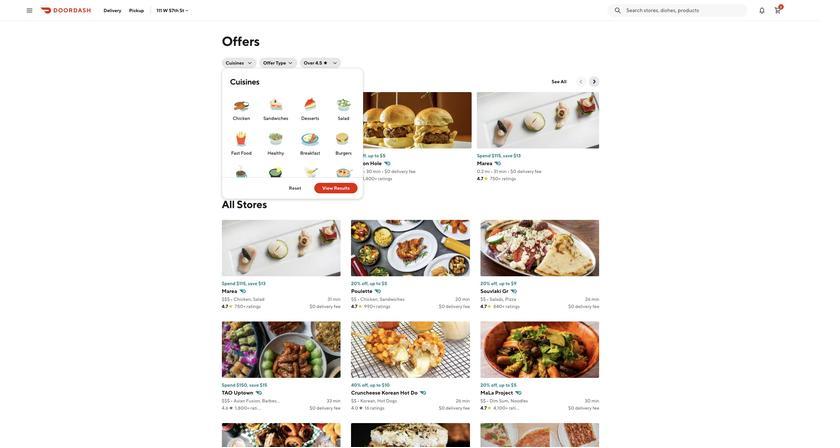 Task type: describe. For each thing, give the bounding box(es) containing it.
$0 for tao uptown
[[310, 406, 316, 411]]

deli
[[235, 160, 248, 167]]

tao uptown
[[222, 390, 254, 396]]

hole
[[371, 160, 382, 167]]

next button of carousel image
[[591, 78, 598, 85]]

29
[[238, 169, 244, 174]]

to up $$ • chicken, sandwiches
[[377, 281, 381, 286]]

min for poulette
[[463, 297, 470, 302]]

fee for mala project
[[593, 406, 600, 411]]

30%
[[222, 153, 232, 158]]

souvlaki gr
[[481, 288, 509, 295]]

fast food
[[231, 151, 252, 156]]

w
[[163, 8, 168, 13]]

korean,
[[361, 399, 377, 404]]

$115, for 750+
[[492, 153, 503, 158]]

2
[[781, 5, 783, 9]]

cruncheese
[[351, 390, 381, 396]]

asian
[[234, 399, 245, 404]]

26 for cruncheese korean hot do
[[456, 399, 462, 404]]

1,800+ ratings
[[235, 406, 265, 411]]

min inside 30% off, up to $9 desi deli punjabi dhaba 0.7 mi • 29 min • $0 delivery fee
[[245, 169, 253, 174]]

1 vertical spatial 750+ ratings
[[235, 304, 261, 309]]

reset
[[289, 186, 302, 191]]

$0 for poulette
[[439, 304, 445, 309]]

to for mala
[[506, 383, 511, 388]]

chicken
[[233, 116, 250, 121]]

$$ • korean, hot dogs
[[351, 399, 397, 404]]

min for souvlaki gr
[[592, 297, 600, 302]]

0.8 mi • 30 min • $0 delivery fee
[[350, 169, 416, 174]]

$$$ • chicken, salad
[[222, 297, 265, 302]]

mi inside 30% off, up to $9 desi deli punjabi dhaba 0.7 mi • 29 min • $0 delivery fee
[[230, 169, 235, 174]]

fee for souvlaki gr
[[593, 304, 600, 309]]

jackson hole
[[350, 160, 382, 167]]

mi for marea
[[485, 169, 490, 174]]

16
[[365, 406, 370, 411]]

cuisines inside button
[[226, 60, 244, 66]]

up up poulette
[[370, 281, 376, 286]]

delivery button
[[100, 5, 125, 16]]

$$ for cruncheese korean hot do
[[351, 399, 357, 404]]

chicken, for marea
[[234, 297, 252, 302]]

dhaba
[[269, 160, 285, 167]]

1 vertical spatial cuisines
[[230, 77, 260, 86]]

4.6
[[222, 406, 229, 411]]

0.8
[[350, 169, 357, 174]]

$$$ • asian fusion, barbecue
[[222, 399, 282, 404]]

your best deals link
[[222, 76, 278, 87]]

1 horizontal spatial all
[[561, 79, 567, 84]]

punjabi
[[249, 160, 268, 167]]

4.5
[[316, 60, 322, 66]]

Store search: begin typing to search for stores available on DoorDash text field
[[627, 7, 744, 14]]

to for jackson
[[375, 153, 379, 158]]

offer
[[263, 60, 275, 66]]

$$ for souvlaki gr
[[481, 297, 486, 302]]

111 w 57th st
[[157, 8, 184, 13]]

view results
[[323, 186, 350, 191]]

sum,
[[500, 399, 510, 404]]

1 horizontal spatial 750+ ratings
[[490, 176, 517, 181]]

0 vertical spatial salad
[[338, 116, 350, 121]]

1,800+
[[235, 406, 250, 411]]

see
[[552, 79, 560, 84]]

ratings down 0.2 mi • 31 min • $0 delivery fee
[[502, 176, 517, 181]]

marea for $0 delivery fee
[[222, 288, 237, 295]]

spend $150, save $15
[[222, 383, 267, 388]]

2 button
[[772, 4, 785, 17]]

st
[[180, 8, 184, 13]]

990+
[[364, 304, 376, 309]]

$$ • chicken, sandwiches
[[351, 297, 405, 302]]

4.7 for mala project
[[481, 406, 487, 411]]

delivery for souvlaki gr
[[576, 304, 592, 309]]

33
[[327, 399, 332, 404]]

min for tao uptown
[[333, 399, 341, 404]]

0.2 mi • 31 min • $0 delivery fee
[[477, 169, 542, 174]]

$$ for poulette
[[351, 297, 357, 302]]

off, for souvlaki
[[492, 281, 499, 286]]

cuisines button
[[222, 58, 257, 68]]

4.7 for poulette
[[351, 304, 358, 309]]

$13 for $0 delivery fee
[[259, 281, 266, 286]]

to for souvlaki
[[506, 281, 511, 286]]

up inside 30% off, up to $9 desi deli punjabi dhaba 0.7 mi • 29 min • $0 delivery fee
[[241, 153, 246, 158]]

mi for jackson hole
[[358, 169, 363, 174]]

26 for souvlaki gr
[[586, 297, 591, 302]]

view
[[323, 186, 333, 191]]

$$$ for marea
[[222, 297, 230, 302]]

1 horizontal spatial 30
[[585, 399, 591, 404]]

dogs
[[387, 399, 397, 404]]

type
[[276, 60, 286, 66]]

111 w 57th st button
[[157, 8, 190, 13]]

up for cruncheese
[[370, 383, 376, 388]]

reset button
[[281, 183, 309, 194]]

0 vertical spatial save
[[504, 153, 513, 158]]

$150,
[[237, 383, 249, 388]]

31 min
[[328, 297, 341, 302]]

delivery for cruncheese korean hot do
[[446, 406, 463, 411]]

delivery inside 30% off, up to $9 desi deli punjabi dhaba 0.7 mi • 29 min • $0 delivery fee
[[263, 169, 280, 174]]

noodles
[[511, 399, 529, 404]]

20% off, up to $9
[[481, 281, 517, 286]]

26 min for souvlaki gr
[[586, 297, 600, 302]]

0 horizontal spatial 30
[[367, 169, 372, 174]]

all stores
[[222, 198, 267, 211]]

to inside 30% off, up to $9 desi deli punjabi dhaba 0.7 mi • 29 min • $0 delivery fee
[[247, 153, 252, 158]]

open menu image
[[26, 6, 33, 14]]

off, for mala
[[492, 383, 499, 388]]

poulette
[[351, 288, 373, 295]]

delivery for marea
[[317, 304, 333, 309]]

0.7
[[222, 169, 229, 174]]

0 vertical spatial 31
[[494, 169, 499, 174]]

$0 for cruncheese korean hot do
[[439, 406, 445, 411]]

over 4.5 button
[[300, 58, 341, 68]]

healthy
[[268, 151, 284, 156]]

$13 for 750+ ratings
[[514, 153, 521, 158]]

do
[[411, 390, 418, 396]]

20% off, up to $5 for jackson hole
[[350, 153, 386, 158]]

off, for cruncheese
[[362, 383, 369, 388]]

up for mala
[[500, 383, 505, 388]]

breakfast
[[301, 151, 320, 156]]

ratings for marea
[[247, 304, 261, 309]]

30% off, up to $9 desi deli punjabi dhaba 0.7 mi • 29 min • $0 delivery fee
[[222, 153, 287, 174]]

min for cruncheese korean hot do
[[463, 399, 470, 404]]

$$$ for tao uptown
[[222, 399, 230, 404]]

notification bell image
[[759, 6, 767, 14]]

$0 inside 30% off, up to $9 desi deli punjabi dhaba 0.7 mi • 29 min • $0 delivery fee
[[256, 169, 262, 174]]

chicken, for poulette
[[361, 297, 379, 302]]

results
[[334, 186, 350, 191]]

$$ • dim sum, noodles
[[481, 399, 529, 404]]

offers
[[222, 33, 260, 49]]

0 horizontal spatial all
[[222, 198, 235, 211]]

offer type
[[263, 60, 286, 66]]

4.4
[[350, 176, 356, 181]]

delivery for tao uptown
[[317, 406, 333, 411]]

20% off, up to $5 for poulette
[[351, 281, 388, 286]]

min for mala project
[[592, 399, 600, 404]]

840+ ratings
[[494, 304, 520, 309]]

delivery
[[104, 8, 121, 13]]

off, up poulette
[[362, 281, 369, 286]]

your best deals
[[222, 77, 278, 86]]

$$ • salads, pizza
[[481, 297, 517, 302]]

$0 for mala project
[[569, 406, 575, 411]]

off, for jackson
[[360, 153, 367, 158]]

990+ ratings
[[364, 304, 391, 309]]

save for 33 min
[[250, 383, 259, 388]]



Task type: locate. For each thing, give the bounding box(es) containing it.
$5 for mala project
[[511, 383, 517, 388]]

20% up jackson at the top left
[[350, 153, 359, 158]]

fee for marea
[[334, 304, 341, 309]]

1 horizontal spatial salad
[[338, 116, 350, 121]]

3 items, open order cart image
[[775, 6, 783, 14]]

2 vertical spatial spend
[[222, 383, 236, 388]]

0 horizontal spatial sandwiches
[[264, 116, 289, 121]]

$0 delivery fee for souvlaki gr
[[569, 304, 600, 309]]

ratings down "pizza"
[[506, 304, 520, 309]]

2 vertical spatial save
[[250, 383, 259, 388]]

20% for poulette
[[351, 281, 361, 286]]

spend up 0.2
[[477, 153, 491, 158]]

$10
[[382, 383, 390, 388]]

off, up mala project
[[492, 383, 499, 388]]

20
[[456, 297, 462, 302]]

spend for 33 min
[[222, 383, 236, 388]]

0 vertical spatial $5
[[380, 153, 386, 158]]

26 min
[[586, 297, 600, 302], [456, 399, 470, 404]]

to up "gr"
[[506, 281, 511, 286]]

0 vertical spatial sandwiches
[[264, 116, 289, 121]]

pickup
[[129, 8, 144, 13]]

57th
[[169, 8, 179, 13]]

0 vertical spatial 26 min
[[586, 297, 600, 302]]

burgers
[[336, 151, 352, 156]]

over 4.5
[[304, 60, 322, 66]]

pickup button
[[125, 5, 148, 16]]

sandwiches
[[264, 116, 289, 121], [380, 297, 405, 302]]

0 vertical spatial spend $115, save $13
[[477, 153, 521, 158]]

up up the project
[[500, 383, 505, 388]]

$$ up 4.0
[[351, 399, 357, 404]]

mala
[[481, 390, 495, 396]]

hot
[[401, 390, 410, 396], [378, 399, 386, 404]]

min
[[245, 169, 253, 174], [373, 169, 381, 174], [499, 169, 507, 174], [333, 297, 341, 302], [463, 297, 470, 302], [592, 297, 600, 302], [333, 399, 341, 404], [463, 399, 470, 404], [592, 399, 600, 404]]

$13 up 0.2 mi • 31 min • $0 delivery fee
[[514, 153, 521, 158]]

cuisines down cuisines button
[[230, 77, 260, 86]]

20% for jackson hole
[[350, 153, 359, 158]]

salad
[[338, 116, 350, 121], [253, 297, 265, 302]]

to up the project
[[506, 383, 511, 388]]

•
[[236, 169, 238, 174], [253, 169, 255, 174], [364, 169, 366, 174], [382, 169, 384, 174], [491, 169, 493, 174], [508, 169, 510, 174], [231, 297, 233, 302], [358, 297, 360, 302], [487, 297, 489, 302], [231, 399, 233, 404], [358, 399, 360, 404], [487, 399, 489, 404]]

spend $115, save $13 for 750+
[[477, 153, 521, 158]]

1 horizontal spatial hot
[[401, 390, 410, 396]]

33 min
[[327, 399, 341, 404]]

$0 delivery fee for poulette
[[439, 304, 470, 309]]

0 vertical spatial $13
[[514, 153, 521, 158]]

2 mi from the left
[[358, 169, 363, 174]]

see all
[[552, 79, 567, 84]]

1 horizontal spatial chicken,
[[361, 297, 379, 302]]

1 horizontal spatial $13
[[514, 153, 521, 158]]

1 horizontal spatial 26 min
[[586, 297, 600, 302]]

0 vertical spatial $9
[[252, 153, 258, 158]]

best
[[240, 77, 257, 86]]

4.7 for marea
[[222, 304, 228, 309]]

$5 for jackson hole
[[380, 153, 386, 158]]

750+ ratings
[[490, 176, 517, 181], [235, 304, 261, 309]]

$5 up $$ • chicken, sandwiches
[[382, 281, 388, 286]]

0 horizontal spatial $9
[[252, 153, 258, 158]]

20% up mala
[[481, 383, 491, 388]]

min for marea
[[333, 297, 341, 302]]

up up deli
[[241, 153, 246, 158]]

$0 delivery fee
[[310, 304, 341, 309], [439, 304, 470, 309], [569, 304, 600, 309], [310, 406, 341, 411], [439, 406, 470, 411], [569, 406, 600, 411]]

4.7 down 0.2
[[477, 176, 484, 181]]

1 vertical spatial hot
[[378, 399, 386, 404]]

0 vertical spatial 20% off, up to $5
[[350, 153, 386, 158]]

1 vertical spatial $115,
[[237, 281, 247, 286]]

mi
[[230, 169, 235, 174], [358, 169, 363, 174], [485, 169, 490, 174]]

$9 inside 30% off, up to $9 desi deli punjabi dhaba 0.7 mi • 29 min • $0 delivery fee
[[252, 153, 258, 158]]

desserts
[[302, 116, 319, 121]]

1 vertical spatial 30
[[585, 399, 591, 404]]

save left $15 at the bottom left of page
[[250, 383, 259, 388]]

save
[[504, 153, 513, 158], [248, 281, 258, 286], [250, 383, 259, 388]]

1 vertical spatial all
[[222, 198, 235, 211]]

0 vertical spatial all
[[561, 79, 567, 84]]

gr
[[503, 288, 509, 295]]

1 vertical spatial marea
[[222, 288, 237, 295]]

1 horizontal spatial sandwiches
[[380, 297, 405, 302]]

1 vertical spatial salad
[[253, 297, 265, 302]]

off, up jackson hole
[[360, 153, 367, 158]]

4.7 left 840+
[[481, 304, 487, 309]]

tao
[[222, 390, 233, 396]]

$0 delivery fee for cruncheese korean hot do
[[439, 406, 470, 411]]

$0 delivery fee for marea
[[310, 304, 341, 309]]

mala project
[[481, 390, 514, 396]]

0 horizontal spatial 26
[[456, 399, 462, 404]]

4,100+ ratings
[[494, 406, 524, 411]]

marea up 0.2
[[477, 160, 493, 167]]

0 horizontal spatial mi
[[230, 169, 235, 174]]

0 vertical spatial $$$
[[222, 297, 230, 302]]

save up '$$$ • chicken, salad'
[[248, 281, 258, 286]]

26 min for cruncheese korean hot do
[[456, 399, 470, 404]]

$5 up hole
[[380, 153, 386, 158]]

1 vertical spatial $$$
[[222, 399, 230, 404]]

840+
[[494, 304, 505, 309]]

0 horizontal spatial 26 min
[[456, 399, 470, 404]]

spend for 31 min
[[222, 281, 236, 286]]

2 vertical spatial 20% off, up to $5
[[481, 383, 517, 388]]

spend $115, save $13 up 0.2 mi • 31 min • $0 delivery fee
[[477, 153, 521, 158]]

1,400+ ratings
[[363, 176, 393, 181]]

2 vertical spatial $5
[[511, 383, 517, 388]]

4.7
[[477, 176, 484, 181], [222, 304, 228, 309], [351, 304, 358, 309], [481, 304, 487, 309], [481, 406, 487, 411]]

1 horizontal spatial marea
[[477, 160, 493, 167]]

ratings for mala project
[[509, 406, 524, 411]]

desi
[[222, 160, 234, 167]]

20% for souvlaki gr
[[481, 281, 491, 286]]

delivery for poulette
[[446, 304, 463, 309]]

$$
[[351, 297, 357, 302], [481, 297, 486, 302], [351, 399, 357, 404], [481, 399, 486, 404]]

20% off, up to $5 up mala project
[[481, 383, 517, 388]]

ratings down noodles
[[509, 406, 524, 411]]

0 horizontal spatial chicken,
[[234, 297, 252, 302]]

1 vertical spatial 26
[[456, 399, 462, 404]]

view results button
[[315, 183, 358, 194]]

fee for cruncheese korean hot do
[[464, 406, 470, 411]]

$5 up the project
[[511, 383, 517, 388]]

delivery
[[263, 169, 280, 174], [392, 169, 408, 174], [518, 169, 534, 174], [317, 304, 333, 309], [446, 304, 463, 309], [576, 304, 592, 309], [317, 406, 333, 411], [446, 406, 463, 411], [576, 406, 592, 411]]

fast
[[231, 151, 240, 156]]

0 horizontal spatial salad
[[253, 297, 265, 302]]

111
[[157, 8, 162, 13]]

1 horizontal spatial 750+
[[490, 176, 501, 181]]

ratings down fusion,
[[251, 406, 265, 411]]

ratings for souvlaki gr
[[506, 304, 520, 309]]

delivery for mala project
[[576, 406, 592, 411]]

26
[[586, 297, 591, 302], [456, 399, 462, 404]]

1 chicken, from the left
[[234, 297, 252, 302]]

$0 delivery fee for mala project
[[569, 406, 600, 411]]

marea up '$$$ • chicken, salad'
[[222, 288, 237, 295]]

40% off, up to $10
[[351, 383, 390, 388]]

0 horizontal spatial 750+ ratings
[[235, 304, 261, 309]]

$$ down mala
[[481, 399, 486, 404]]

20% off, up to $5 up poulette
[[351, 281, 388, 286]]

20% off, up to $5 for mala project
[[481, 383, 517, 388]]

4.7 for souvlaki gr
[[481, 304, 487, 309]]

0 horizontal spatial marea
[[222, 288, 237, 295]]

fee for tao uptown
[[334, 406, 341, 411]]

salads,
[[490, 297, 505, 302]]

$9 for 30% off, up to $9 desi deli punjabi dhaba 0.7 mi • 29 min • $0 delivery fee
[[252, 153, 258, 158]]

0 vertical spatial 26
[[586, 297, 591, 302]]

750+ ratings down '$$$ • chicken, salad'
[[235, 304, 261, 309]]

0 horizontal spatial $13
[[259, 281, 266, 286]]

up for souvlaki
[[500, 281, 505, 286]]

marea
[[477, 160, 493, 167], [222, 288, 237, 295]]

ratings down $$ • korean, hot dogs
[[371, 406, 385, 411]]

$5 for poulette
[[382, 281, 388, 286]]

750+ down 0.2 mi • 31 min • $0 delivery fee
[[490, 176, 501, 181]]

fee inside 30% off, up to $9 desi deli punjabi dhaba 0.7 mi • 29 min • $0 delivery fee
[[281, 169, 287, 174]]

2 $$$ from the top
[[222, 399, 230, 404]]

save up 0.2 mi • 31 min • $0 delivery fee
[[504, 153, 513, 158]]

project
[[496, 390, 514, 396]]

20% off, up to $5 up jackson hole
[[350, 153, 386, 158]]

0 horizontal spatial spend $115, save $13
[[222, 281, 266, 286]]

1 horizontal spatial 31
[[494, 169, 499, 174]]

marea for 750+ ratings
[[477, 160, 493, 167]]

$9 up "pizza"
[[511, 281, 517, 286]]

$9 for 20% off, up to $9
[[511, 281, 517, 286]]

$15
[[260, 383, 267, 388]]

save for 31 min
[[248, 281, 258, 286]]

cuisines up your
[[226, 60, 244, 66]]

ratings for tao uptown
[[251, 406, 265, 411]]

0 horizontal spatial 750+
[[235, 304, 246, 309]]

fee for poulette
[[464, 304, 470, 309]]

1 horizontal spatial 26
[[586, 297, 591, 302]]

$115, up 0.2 mi • 31 min • $0 delivery fee
[[492, 153, 503, 158]]

1 vertical spatial 750+
[[235, 304, 246, 309]]

0 vertical spatial $115,
[[492, 153, 503, 158]]

jackson
[[350, 160, 369, 167]]

1 vertical spatial 26 min
[[456, 399, 470, 404]]

20 min
[[456, 297, 470, 302]]

ratings down $$ • chicken, sandwiches
[[377, 304, 391, 309]]

0 vertical spatial marea
[[477, 160, 493, 167]]

previous button of carousel image
[[578, 78, 585, 85]]

$$ down poulette
[[351, 297, 357, 302]]

1 vertical spatial $13
[[259, 281, 266, 286]]

spend $115, save $13 for $0
[[222, 281, 266, 286]]

1 vertical spatial $9
[[511, 281, 517, 286]]

mi right 0.2
[[485, 169, 490, 174]]

to left the $10 in the left of the page
[[377, 383, 381, 388]]

1 mi from the left
[[230, 169, 235, 174]]

0 vertical spatial 750+ ratings
[[490, 176, 517, 181]]

750+ ratings down 0.2 mi • 31 min • $0 delivery fee
[[490, 176, 517, 181]]

food
[[241, 151, 252, 156]]

ratings down '$$$ • chicken, salad'
[[247, 304, 261, 309]]

20% up souvlaki at the bottom of the page
[[481, 281, 491, 286]]

spend up tao at the bottom left of page
[[222, 383, 236, 388]]

deals
[[258, 77, 278, 86]]

all left stores
[[222, 198, 235, 211]]

cruncheese korean hot do
[[351, 390, 418, 396]]

mi right 0.8
[[358, 169, 363, 174]]

off, right 30%
[[233, 153, 240, 158]]

2 chicken, from the left
[[361, 297, 379, 302]]

0 vertical spatial 30
[[367, 169, 372, 174]]

0 horizontal spatial 31
[[328, 297, 332, 302]]

20% for mala project
[[481, 383, 491, 388]]

ratings for cruncheese korean hot do
[[371, 406, 385, 411]]

30 min
[[585, 399, 600, 404]]

0 vertical spatial spend
[[477, 153, 491, 158]]

1 horizontal spatial $115,
[[492, 153, 503, 158]]

barbecue
[[262, 399, 282, 404]]

$115, up '$$$ • chicken, salad'
[[237, 281, 247, 286]]

ratings down 0.8 mi • 30 min • $0 delivery fee
[[378, 176, 393, 181]]

$0 for souvlaki gr
[[569, 304, 575, 309]]

0 vertical spatial cuisines
[[226, 60, 244, 66]]

40%
[[351, 383, 361, 388]]

up up cruncheese
[[370, 383, 376, 388]]

see all link
[[548, 76, 571, 87]]

20%
[[350, 153, 359, 158], [351, 281, 361, 286], [481, 281, 491, 286], [481, 383, 491, 388]]

1 horizontal spatial spend $115, save $13
[[477, 153, 521, 158]]

0 vertical spatial 750+
[[490, 176, 501, 181]]

up for jackson
[[368, 153, 374, 158]]

4.7 down '$$$ • chicken, salad'
[[222, 304, 228, 309]]

stores
[[237, 198, 267, 211]]

hot down cruncheese korean hot do
[[378, 399, 386, 404]]

hot left do
[[401, 390, 410, 396]]

korean
[[382, 390, 400, 396]]

off, inside 30% off, up to $9 desi deli punjabi dhaba 0.7 mi • 29 min • $0 delivery fee
[[233, 153, 240, 158]]

4.7 left 990+
[[351, 304, 358, 309]]

750+ down '$$$ • chicken, salad'
[[235, 304, 246, 309]]

1 vertical spatial $5
[[382, 281, 388, 286]]

$$ for mala project
[[481, 399, 486, 404]]

to up hole
[[375, 153, 379, 158]]

0 horizontal spatial hot
[[378, 399, 386, 404]]

$13 up '$$$ • chicken, salad'
[[259, 281, 266, 286]]

2 horizontal spatial mi
[[485, 169, 490, 174]]

30
[[367, 169, 372, 174], [585, 399, 591, 404]]

$$ down souvlaki at the bottom of the page
[[481, 297, 486, 302]]

1 vertical spatial save
[[248, 281, 258, 286]]

4,100+
[[494, 406, 509, 411]]

1 horizontal spatial mi
[[358, 169, 363, 174]]

to up deli
[[247, 153, 252, 158]]

1 vertical spatial sandwiches
[[380, 297, 405, 302]]

0 horizontal spatial $115,
[[237, 281, 247, 286]]

pizza
[[506, 297, 517, 302]]

750+
[[490, 176, 501, 181], [235, 304, 246, 309]]

1 vertical spatial 20% off, up to $5
[[351, 281, 388, 286]]

spend up '$$$ • chicken, salad'
[[222, 281, 236, 286]]

0 vertical spatial hot
[[401, 390, 410, 396]]

$0 delivery fee for tao uptown
[[310, 406, 341, 411]]

$115, for $0
[[237, 281, 247, 286]]

mi right 0.7
[[230, 169, 235, 174]]

3 mi from the left
[[485, 169, 490, 174]]

ratings for poulette
[[377, 304, 391, 309]]

$$$
[[222, 297, 230, 302], [222, 399, 230, 404]]

offer type button
[[259, 58, 298, 68]]

20% up poulette
[[351, 281, 361, 286]]

$0
[[256, 169, 262, 174], [385, 169, 391, 174], [511, 169, 517, 174], [310, 304, 316, 309], [439, 304, 445, 309], [569, 304, 575, 309], [310, 406, 316, 411], [439, 406, 445, 411], [569, 406, 575, 411]]

1 vertical spatial spend $115, save $13
[[222, 281, 266, 286]]

1 horizontal spatial $9
[[511, 281, 517, 286]]

1,400+
[[363, 176, 378, 181]]

1 vertical spatial 31
[[328, 297, 332, 302]]

off, up souvlaki gr
[[492, 281, 499, 286]]

souvlaki
[[481, 288, 502, 295]]

up up jackson hole
[[368, 153, 374, 158]]

$9 up punjabi
[[252, 153, 258, 158]]

1 vertical spatial spend
[[222, 281, 236, 286]]

spend
[[477, 153, 491, 158], [222, 281, 236, 286], [222, 383, 236, 388]]

4.0
[[351, 406, 359, 411]]

$0 for marea
[[310, 304, 316, 309]]

fusion,
[[246, 399, 261, 404]]

4.7 down mala
[[481, 406, 487, 411]]

off, up cruncheese
[[362, 383, 369, 388]]

all right see
[[561, 79, 567, 84]]

1 $$$ from the top
[[222, 297, 230, 302]]

spend $115, save $13 up '$$$ • chicken, salad'
[[222, 281, 266, 286]]

uptown
[[234, 390, 254, 396]]

to for cruncheese
[[377, 383, 381, 388]]

up up "gr"
[[500, 281, 505, 286]]



Task type: vqa. For each thing, say whether or not it's contained in the screenshot.


